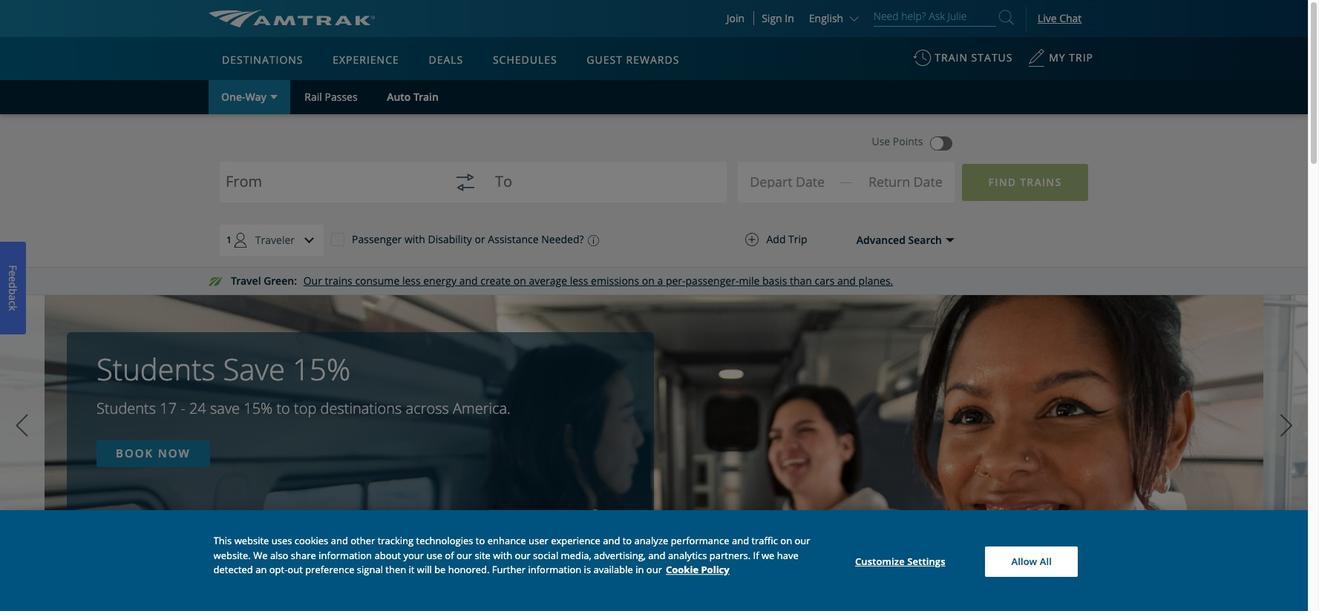 Task type: describe. For each thing, give the bounding box(es) containing it.
next image
[[1276, 408, 1298, 445]]

live
[[1038, 11, 1057, 25]]

across
[[406, 399, 449, 419]]

guest inside earn 20,000 bonus points* with the amtrak guest rewards preferred mastercard®.
[[706, 542, 759, 568]]

students for students 17 - 24 save 15% to top destinations across america.
[[97, 399, 156, 419]]

experience
[[333, 53, 399, 67]]

user
[[529, 535, 549, 548]]

traffic
[[752, 535, 778, 548]]

c
[[6, 301, 20, 306]]

and up partners.
[[732, 535, 749, 548]]

trip
[[789, 232, 808, 246]]

d
[[6, 282, 20, 289]]

settings
[[908, 555, 946, 569]]

earn 20,000 bonus points* with the amtrak guest rewards preferred mastercard®.
[[316, 542, 840, 589]]

more
[[1011, 563, 1047, 577]]

preference
[[305, 564, 355, 577]]

plus icon image
[[746, 233, 759, 246]]

cookie policy
[[666, 564, 730, 577]]

site
[[475, 549, 491, 563]]

mile
[[739, 274, 760, 288]]

learn more
[[966, 563, 1047, 577]]

previous image
[[11, 408, 33, 445]]

average
[[529, 274, 567, 288]]

media,
[[561, 549, 591, 563]]

analytics
[[668, 549, 707, 563]]

deals button
[[423, 39, 469, 81]]

in
[[636, 564, 644, 577]]

1 horizontal spatial information
[[528, 564, 582, 577]]

destinations
[[222, 53, 303, 67]]

honored.
[[448, 564, 490, 577]]

policy
[[701, 564, 730, 577]]

enhance
[[488, 535, 526, 548]]

1 less from the left
[[402, 274, 421, 288]]

trains
[[325, 274, 352, 288]]

this
[[214, 535, 232, 548]]

preferred
[[316, 564, 401, 589]]

2 horizontal spatial to
[[623, 535, 632, 548]]

of
[[445, 549, 454, 563]]

performance
[[671, 535, 730, 548]]

from 'edit required blank' element
[[226, 177, 436, 197]]

have
[[777, 549, 799, 563]]

it
[[409, 564, 415, 577]]

2 e from the top
[[6, 277, 20, 282]]

schedules link
[[487, 37, 563, 80]]

website.
[[214, 549, 251, 563]]

technologies
[[416, 535, 473, 548]]

english button
[[809, 11, 863, 25]]

than
[[790, 274, 812, 288]]

add trip
[[767, 232, 808, 246]]

rewards inside earn 20,000 bonus points* with the amtrak guest rewards preferred mastercard®.
[[763, 542, 840, 568]]

sign
[[762, 11, 782, 25]]

then
[[386, 564, 406, 577]]

allow all button
[[986, 547, 1078, 578]]

amtrak
[[635, 542, 701, 568]]

out
[[288, 564, 303, 577]]

rail
[[305, 90, 322, 104]]

travel
[[231, 274, 261, 288]]

a inside f e e d b a c k button
[[6, 295, 20, 301]]

detected
[[214, 564, 253, 577]]

is
[[584, 564, 591, 577]]

disability
[[428, 233, 472, 247]]

and right the cars
[[837, 274, 856, 288]]

passenger
[[352, 233, 402, 247]]

experience
[[551, 535, 601, 548]]

regions map image
[[264, 124, 620, 332]]

amtrak image
[[209, 10, 375, 27]]

0 horizontal spatial with
[[405, 233, 425, 247]]

schedules
[[493, 53, 557, 67]]

cookie policy link
[[666, 564, 730, 577]]

0 horizontal spatial to
[[276, 399, 290, 419]]

book now
[[116, 446, 191, 461]]

save
[[223, 349, 285, 390]]

all
[[1040, 555, 1052, 569]]

20,000
[[362, 542, 420, 568]]

rail passes button
[[290, 80, 372, 114]]

customize
[[855, 555, 905, 569]]

sign in button
[[762, 11, 794, 25]]

rewards inside popup button
[[626, 53, 680, 67]]

we
[[253, 549, 268, 563]]

america.
[[453, 399, 511, 419]]

Passenger with Disability or Assistance Needed? checkbox
[[331, 232, 345, 246]]

join
[[727, 11, 745, 25]]

train status link
[[913, 44, 1013, 80]]

amtrak guest rewards preferred mastercard image
[[231, 546, 268, 602]]

train status
[[935, 50, 1013, 65]]

destinations
[[320, 399, 402, 419]]

share
[[291, 549, 316, 563]]

and left other
[[331, 535, 348, 548]]

passenger with disability or assistance needed?
[[352, 233, 584, 247]]

an
[[256, 564, 267, 577]]

add
[[767, 232, 786, 246]]

green:
[[264, 274, 297, 288]]

mastercard®.
[[406, 564, 528, 589]]



Task type: locate. For each thing, give the bounding box(es) containing it.
0 vertical spatial information
[[319, 549, 372, 563]]

also
[[270, 549, 288, 563]]

on up have
[[781, 535, 792, 548]]

0 vertical spatial a
[[657, 274, 663, 288]]

more information about accessible travel requests. image
[[584, 235, 599, 246]]

2 less from the left
[[570, 274, 588, 288]]

our up further
[[515, 549, 531, 563]]

earn
[[316, 542, 357, 568]]

this website uses cookies and other tracking technologies to enhance user experience and to analyze performance and traffic on our website. we also share information about your use of our site with our social media, advertising, and analytics partners. if we have detected an opt-out preference signal then it will be honored. further information is available in our
[[214, 535, 811, 577]]

tracking
[[378, 535, 414, 548]]

our
[[795, 535, 811, 548], [457, 549, 472, 563], [515, 549, 531, 563], [647, 564, 662, 577]]

-
[[181, 399, 185, 419]]

learn more link
[[954, 556, 1060, 585]]

top
[[294, 399, 317, 419]]

1 horizontal spatial less
[[570, 274, 588, 288]]

on inside this website uses cookies and other tracking technologies to enhance user experience and to analyze performance and traffic on our website. we also share information about your use of our site with our social media, advertising, and analytics partners. if we have detected an opt-out preference signal then it will be honored. further information is available in our
[[781, 535, 792, 548]]

website
[[234, 535, 269, 548]]

1 vertical spatial 15%
[[244, 399, 273, 419]]

0 horizontal spatial 15%
[[244, 399, 273, 419]]

chat
[[1060, 11, 1082, 25]]

1 e from the top
[[6, 271, 20, 277]]

students up 17
[[97, 349, 215, 390]]

use
[[427, 549, 443, 563]]

switch departure and arrival stations. image
[[448, 165, 484, 200]]

our right of
[[457, 549, 472, 563]]

e down the f
[[6, 277, 20, 282]]

social
[[533, 549, 558, 563]]

search icon image
[[999, 7, 1014, 27]]

1 horizontal spatial a
[[657, 274, 663, 288]]

1 vertical spatial students
[[97, 399, 156, 419]]

2 horizontal spatial with
[[556, 542, 596, 568]]

the
[[601, 542, 630, 568]]

1 horizontal spatial guest
[[706, 542, 759, 568]]

join button
[[718, 11, 754, 25]]

15% right save
[[244, 399, 273, 419]]

to up the site
[[476, 535, 485, 548]]

uses
[[272, 535, 292, 548]]

0 vertical spatial guest
[[587, 53, 623, 67]]

sign in
[[762, 11, 794, 25]]

1 vertical spatial information
[[528, 564, 582, 577]]

save
[[210, 399, 240, 419]]

our
[[303, 274, 322, 288]]

now
[[158, 446, 191, 461]]

0 vertical spatial students
[[97, 349, 215, 390]]

customize settings button
[[854, 547, 947, 578]]

1 horizontal spatial to
[[476, 535, 485, 548]]

auto
[[387, 90, 411, 104]]

book now link
[[97, 440, 210, 468]]

my
[[1049, 50, 1066, 65]]

Please enter your search item search field
[[874, 7, 996, 27]]

1 horizontal spatial on
[[642, 274, 655, 288]]

emissions
[[591, 274, 639, 288]]

in
[[785, 11, 794, 25]]

k
[[6, 306, 20, 311]]

information down social
[[528, 564, 582, 577]]

a up k
[[6, 295, 20, 301]]

to 'edit required blank' element
[[495, 177, 706, 197]]

1 students from the top
[[97, 349, 215, 390]]

0 vertical spatial rewards
[[626, 53, 680, 67]]

live chat
[[1038, 11, 1082, 25]]

rewards
[[626, 53, 680, 67], [763, 542, 840, 568]]

guest rewards
[[587, 53, 680, 67]]

english
[[809, 11, 844, 25]]

deals
[[429, 53, 463, 67]]

0 horizontal spatial guest
[[587, 53, 623, 67]]

amtrak sustains leaf icon image
[[209, 278, 223, 287]]

experience button
[[327, 39, 405, 81]]

guest rewards button
[[581, 39, 686, 81]]

about
[[375, 549, 401, 563]]

our right the in
[[647, 564, 662, 577]]

and down analyze
[[648, 549, 666, 563]]

2 horizontal spatial on
[[781, 535, 792, 548]]

to up the "advertising,"
[[623, 535, 632, 548]]

information up preference
[[319, 549, 372, 563]]

less left energy
[[402, 274, 421, 288]]

2 students from the top
[[97, 399, 156, 419]]

on right create
[[514, 274, 526, 288]]

passes
[[325, 90, 358, 104]]

on
[[514, 274, 526, 288], [642, 274, 655, 288], [781, 535, 792, 548]]

further
[[492, 564, 526, 577]]

allow
[[1012, 555, 1038, 569]]

1 horizontal spatial 15%
[[293, 349, 351, 390]]

with inside this website uses cookies and other tracking technologies to enhance user experience and to analyze performance and traffic on our website. we also share information about your use of our site with our social media, advertising, and analytics partners. if we have detected an opt-out preference signal then it will be honored. further information is available in our
[[493, 549, 512, 563]]

and
[[459, 274, 478, 288], [837, 274, 856, 288], [331, 535, 348, 548], [603, 535, 620, 548], [732, 535, 749, 548], [648, 549, 666, 563]]

per-
[[666, 274, 686, 288]]

and up the "advertising,"
[[603, 535, 620, 548]]

students for students save 15%
[[97, 349, 215, 390]]

f
[[6, 265, 20, 271]]

my trip button
[[1028, 44, 1094, 80]]

or
[[475, 233, 485, 247]]

0 horizontal spatial a
[[6, 295, 20, 301]]

e up "d"
[[6, 271, 20, 277]]

our up have
[[795, 535, 811, 548]]

students left 17
[[97, 399, 156, 419]]

1 vertical spatial a
[[6, 295, 20, 301]]

my trip
[[1049, 50, 1094, 65]]

on left per-
[[642, 274, 655, 288]]

banner
[[0, 0, 1308, 343]]

be
[[434, 564, 446, 577]]

rail passes
[[305, 90, 358, 104]]

if
[[753, 549, 759, 563]]

24
[[189, 399, 206, 419]]

to left the top
[[276, 399, 290, 419]]

live chat button
[[1026, 0, 1100, 37]]

guest inside popup button
[[587, 53, 623, 67]]

guest
[[587, 53, 623, 67], [706, 542, 759, 568]]

add trip button
[[716, 226, 837, 254]]

banner containing live chat
[[0, 0, 1308, 343]]

allow all
[[1012, 555, 1052, 569]]

advertising,
[[594, 549, 646, 563]]

less right average
[[570, 274, 588, 288]]

application
[[264, 124, 620, 332]]

0 horizontal spatial less
[[402, 274, 421, 288]]

our trains consume less energy and create on average less emissions on a per-passenger-mile basis than cars and planes. link
[[303, 274, 893, 288]]

less
[[402, 274, 421, 288], [570, 274, 588, 288]]

basis
[[763, 274, 787, 288]]

learn
[[966, 563, 1007, 577]]

create
[[481, 274, 511, 288]]

passenger-
[[686, 274, 739, 288]]

0 horizontal spatial information
[[319, 549, 372, 563]]

planes.
[[859, 274, 893, 288]]

15% up the top
[[293, 349, 351, 390]]

a left per-
[[657, 274, 663, 288]]

travel green: our trains consume less energy and create on average less emissions on a per-passenger-mile basis than cars and planes.
[[231, 274, 893, 288]]

and left create
[[459, 274, 478, 288]]

your
[[403, 549, 424, 563]]

1 horizontal spatial with
[[493, 549, 512, 563]]

partners.
[[710, 549, 751, 563]]

1 vertical spatial rewards
[[763, 542, 840, 568]]

0 horizontal spatial on
[[514, 274, 526, 288]]

auto train link
[[372, 80, 454, 114]]

17
[[160, 399, 177, 419]]

1 vertical spatial guest
[[706, 542, 759, 568]]

1 horizontal spatial rewards
[[763, 542, 840, 568]]

will
[[417, 564, 432, 577]]

with inside earn 20,000 bonus points* with the amtrak guest rewards preferred mastercard®.
[[556, 542, 596, 568]]

application inside banner
[[264, 124, 620, 332]]

trip
[[1069, 50, 1094, 65]]

0 vertical spatial 15%
[[293, 349, 351, 390]]

0 horizontal spatial rewards
[[626, 53, 680, 67]]

train
[[935, 50, 968, 65]]

15%
[[293, 349, 351, 390], [244, 399, 273, 419]]



Task type: vqa. For each thing, say whether or not it's contained in the screenshot.
Learn
yes



